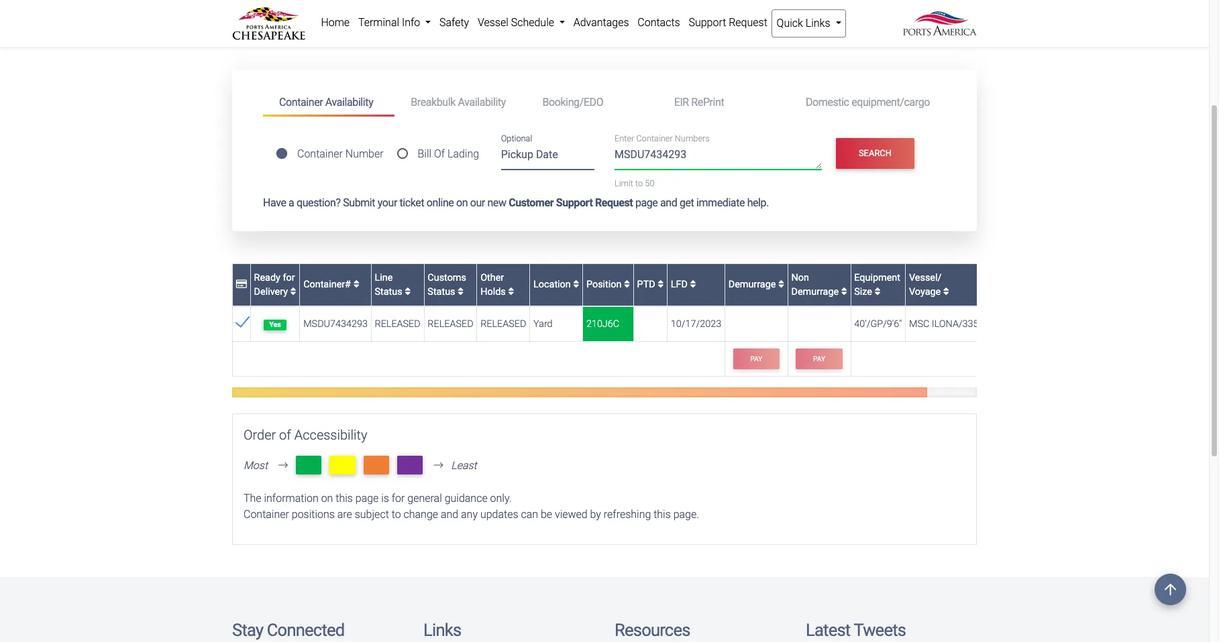Task type: locate. For each thing, give the bounding box(es) containing it.
other
[[481, 272, 504, 284]]

4 mt from the left
[[402, 458, 418, 473]]

equipment size
[[854, 272, 900, 298]]

1 vertical spatial this
[[654, 509, 671, 522]]

position link
[[586, 279, 630, 291]]

sort image inside location link
[[573, 280, 579, 290]]

submit
[[343, 197, 375, 209]]

domestic equipment/cargo link
[[790, 90, 946, 115]]

home link left business
[[243, 31, 272, 44]]

3 released from the left
[[481, 319, 526, 330]]

yard
[[533, 319, 553, 330]]

for right is
[[392, 493, 405, 506]]

to right subject
[[392, 509, 401, 522]]

sort image
[[353, 280, 359, 290], [573, 280, 579, 290], [458, 287, 464, 297], [508, 287, 514, 297], [875, 287, 881, 297]]

container availability link
[[263, 90, 395, 117]]

1 horizontal spatial links
[[806, 17, 830, 30]]

0 horizontal spatial request
[[595, 197, 633, 209]]

1 horizontal spatial to
[[635, 178, 643, 188]]

0 horizontal spatial links
[[423, 621, 461, 641]]

availability right breakbulk
[[458, 96, 506, 108]]

2 status from the left
[[428, 287, 455, 298]]

0 horizontal spatial long arrow right image
[[273, 461, 293, 471]]

request
[[729, 16, 768, 29], [595, 197, 633, 209]]

the
[[244, 493, 261, 506]]

container right the enter
[[636, 134, 673, 144]]

of
[[434, 148, 445, 160]]

your
[[378, 197, 397, 209]]

to inside the information on this page is for general guidance only. container positions are subject to change and any updates can be viewed by refreshing this page.
[[392, 509, 401, 522]]

2 mt from the left
[[335, 458, 350, 473]]

support
[[689, 16, 726, 29], [556, 197, 593, 209]]

demurrage down non
[[791, 287, 839, 298]]

mt up general
[[402, 458, 418, 473]]

location link
[[533, 279, 579, 291]]

1 horizontal spatial demurrage
[[791, 287, 839, 298]]

0 horizontal spatial home
[[243, 31, 272, 44]]

1 horizontal spatial support
[[689, 16, 726, 29]]

sort image for size
[[875, 287, 881, 297]]

1 horizontal spatial status
[[428, 287, 455, 298]]

are
[[337, 509, 352, 522]]

on left the 'our'
[[456, 197, 468, 209]]

container down the
[[244, 509, 289, 522]]

sort image for holds
[[508, 287, 514, 297]]

breakbulk availability link
[[395, 90, 526, 115]]

0 horizontal spatial to
[[392, 509, 401, 522]]

for right ready
[[283, 272, 295, 284]]

sort image inside container# link
[[353, 280, 359, 290]]

location
[[533, 279, 573, 291]]

on
[[456, 197, 468, 209], [321, 493, 333, 506]]

yes
[[269, 321, 281, 329]]

sort image inside lfd link
[[690, 280, 696, 290]]

quick links link
[[772, 9, 846, 38]]

any
[[461, 509, 478, 522]]

a
[[289, 197, 294, 209]]

container
[[279, 96, 323, 108], [636, 134, 673, 144], [297, 148, 343, 160], [244, 509, 289, 522]]

0 horizontal spatial released
[[375, 319, 421, 330]]

availability
[[325, 96, 373, 108], [458, 96, 506, 108]]

0 vertical spatial links
[[806, 17, 830, 30]]

sort image left non
[[778, 280, 784, 290]]

availability for container availability
[[325, 96, 373, 108]]

1 vertical spatial to
[[392, 509, 401, 522]]

0 vertical spatial home
[[321, 16, 350, 29]]

non demurrage
[[791, 272, 841, 298]]

numbers
[[675, 134, 710, 144]]

support request
[[689, 16, 768, 29]]

sort image down customs
[[458, 287, 464, 297]]

0 horizontal spatial page
[[355, 493, 379, 506]]

credit card image
[[236, 280, 247, 290]]

domestic
[[806, 96, 849, 108]]

1 vertical spatial request
[[595, 197, 633, 209]]

home for home link to the left
[[243, 31, 272, 44]]

1 horizontal spatial released
[[428, 319, 473, 330]]

sort image left size
[[841, 287, 847, 297]]

to left 50 at the right top of the page
[[635, 178, 643, 188]]

1 status from the left
[[375, 287, 402, 298]]

only.
[[490, 493, 512, 506]]

guidance
[[445, 493, 488, 506]]

most
[[244, 460, 268, 473]]

mt down the accessibility at the bottom left of the page
[[335, 458, 350, 473]]

support right customer
[[556, 197, 593, 209]]

terminal info
[[358, 16, 423, 29]]

request inside 'support request' 'link'
[[729, 16, 768, 29]]

vessel schedule link
[[473, 9, 569, 36]]

ilona/335r
[[932, 319, 985, 330]]

customer support request link
[[509, 197, 633, 209]]

msc
[[909, 319, 930, 330]]

lfd
[[671, 279, 690, 291]]

home link left terminal
[[317, 9, 354, 36]]

0 vertical spatial request
[[729, 16, 768, 29]]

sort image right the holds
[[508, 287, 514, 297]]

request down limit
[[595, 197, 633, 209]]

latest tweets
[[806, 621, 906, 641]]

and inside the information on this page is for general guidance only. container positions are subject to change and any updates can be viewed by refreshing this page.
[[441, 509, 458, 522]]

order of accessibility
[[244, 427, 367, 443]]

links
[[806, 17, 830, 30], [423, 621, 461, 641]]

breakbulk
[[411, 96, 456, 108]]

Optional text field
[[501, 144, 595, 170]]

resources
[[615, 621, 690, 641]]

and left any
[[441, 509, 458, 522]]

0 vertical spatial and
[[660, 197, 677, 209]]

1 vertical spatial page
[[355, 493, 379, 506]]

status down customs
[[428, 287, 455, 298]]

lfd link
[[671, 279, 696, 291]]

0 vertical spatial page
[[635, 197, 658, 209]]

immediate
[[696, 197, 745, 209]]

released down line status
[[375, 319, 421, 330]]

ready for delivery
[[254, 272, 295, 298]]

status down line
[[375, 287, 402, 298]]

request left 'quick'
[[729, 16, 768, 29]]

support right contacts
[[689, 16, 726, 29]]

sort image left ptd
[[624, 280, 630, 290]]

0 horizontal spatial for
[[283, 272, 295, 284]]

msdu7434293
[[303, 319, 368, 330]]

availability up container number
[[325, 96, 373, 108]]

eir reprint link
[[658, 90, 790, 115]]

size
[[854, 287, 872, 298]]

0 vertical spatial for
[[283, 272, 295, 284]]

2 availability from the left
[[458, 96, 506, 108]]

50
[[645, 178, 655, 188]]

and left get
[[660, 197, 677, 209]]

sort image inside 'position' link
[[624, 280, 630, 290]]

1 horizontal spatial for
[[392, 493, 405, 506]]

status inside customs status
[[428, 287, 455, 298]]

search
[[859, 149, 892, 159]]

released down customs status
[[428, 319, 473, 330]]

information
[[264, 493, 319, 506]]

0 horizontal spatial support
[[556, 197, 593, 209]]

be
[[541, 509, 552, 522]]

terminal info link
[[354, 9, 435, 36]]

this left the page.
[[654, 509, 671, 522]]

page up subject
[[355, 493, 379, 506]]

sort image inside demurrage link
[[778, 280, 784, 290]]

sort image left lfd
[[658, 280, 664, 290]]

long arrow right image
[[273, 461, 293, 471], [428, 461, 448, 471]]

this
[[336, 493, 353, 506], [654, 509, 671, 522]]

1 horizontal spatial home link
[[317, 9, 354, 36]]

1 horizontal spatial long arrow right image
[[428, 461, 448, 471]]

sort image left position
[[573, 280, 579, 290]]

mt down order of accessibility at the bottom left
[[301, 458, 317, 473]]

on up 'positions' at left bottom
[[321, 493, 333, 506]]

quick
[[777, 17, 803, 30]]

1 vertical spatial for
[[392, 493, 405, 506]]

breakbulk availability
[[411, 96, 506, 108]]

2 horizontal spatial released
[[481, 319, 526, 330]]

0 vertical spatial on
[[456, 197, 468, 209]]

home left business
[[243, 31, 272, 44]]

sort image
[[624, 280, 630, 290], [658, 280, 664, 290], [690, 280, 696, 290], [778, 280, 784, 290], [290, 287, 296, 297], [405, 287, 411, 297], [841, 287, 847, 297], [943, 287, 949, 297]]

1 availability from the left
[[325, 96, 373, 108]]

sort image down the equipment
[[875, 287, 881, 297]]

demurrage inside non demurrage
[[791, 287, 839, 298]]

demurrage left non
[[729, 279, 778, 291]]

10/17/2023
[[671, 319, 721, 330]]

status inside line status
[[375, 287, 402, 298]]

mt up is
[[369, 458, 384, 473]]

page down 50 at the right top of the page
[[635, 197, 658, 209]]

home for the rightmost home link
[[321, 16, 350, 29]]

0 horizontal spatial and
[[441, 509, 458, 522]]

ptd
[[637, 279, 658, 291]]

sort image up "10/17/2023"
[[690, 280, 696, 290]]

1 vertical spatial and
[[441, 509, 458, 522]]

sort image left line
[[353, 280, 359, 290]]

1 horizontal spatial request
[[729, 16, 768, 29]]

for inside the information on this page is for general guidance only. container positions are subject to change and any updates can be viewed by refreshing this page.
[[392, 493, 405, 506]]

0 horizontal spatial on
[[321, 493, 333, 506]]

0 horizontal spatial status
[[375, 287, 402, 298]]

1 vertical spatial on
[[321, 493, 333, 506]]

1 horizontal spatial availability
[[458, 96, 506, 108]]

demurrage link
[[729, 279, 784, 291]]

support inside 'link'
[[689, 16, 726, 29]]

1 vertical spatial links
[[423, 621, 461, 641]]

0 horizontal spatial availability
[[325, 96, 373, 108]]

home
[[321, 16, 350, 29], [243, 31, 272, 44]]

search button
[[836, 138, 915, 169]]

1 vertical spatial support
[[556, 197, 593, 209]]

0 horizontal spatial this
[[336, 493, 353, 506]]

page
[[635, 197, 658, 209], [355, 493, 379, 506]]

released down the holds
[[481, 319, 526, 330]]

refreshing
[[604, 509, 651, 522]]

sort image right voyage on the right of the page
[[943, 287, 949, 297]]

advantages link
[[569, 9, 633, 36]]

1 horizontal spatial home
[[321, 16, 350, 29]]

0 vertical spatial support
[[689, 16, 726, 29]]

home inside home link
[[321, 16, 350, 29]]

0 horizontal spatial home link
[[243, 31, 272, 44]]

contacts link
[[633, 9, 684, 36]]

1 horizontal spatial page
[[635, 197, 658, 209]]

home up business inquiries
[[321, 16, 350, 29]]

long arrow right image left least
[[428, 461, 448, 471]]

long arrow right image right most
[[273, 461, 293, 471]]

1 vertical spatial home
[[243, 31, 272, 44]]

sort image inside ptd link
[[658, 280, 664, 290]]

this up are
[[336, 493, 353, 506]]

domestic equipment/cargo
[[806, 96, 930, 108]]



Task type: vqa. For each thing, say whether or not it's contained in the screenshot.
'Bill Of Lading'
yes



Task type: describe. For each thing, give the bounding box(es) containing it.
lading
[[448, 148, 479, 160]]

vessel schedule
[[478, 16, 557, 29]]

2 released from the left
[[428, 319, 473, 330]]

business inquiries
[[287, 31, 372, 44]]

availability for breakbulk availability
[[458, 96, 506, 108]]

online
[[427, 197, 454, 209]]

tweets
[[854, 621, 906, 641]]

Enter Container Numbers text field
[[615, 147, 822, 170]]

equipment/cargo
[[852, 96, 930, 108]]

holds
[[481, 287, 506, 298]]

msc ilona/335r
[[909, 319, 985, 330]]

line status
[[375, 272, 405, 298]]

get
[[680, 197, 694, 209]]

connected
[[267, 621, 344, 641]]

0 vertical spatial this
[[336, 493, 353, 506]]

sort image right delivery
[[290, 287, 296, 297]]

other holds
[[481, 272, 508, 298]]

container down business
[[279, 96, 323, 108]]

by
[[590, 509, 601, 522]]

stay
[[232, 621, 263, 641]]

updates
[[480, 509, 518, 522]]

enter container numbers
[[615, 134, 710, 144]]

container availability
[[279, 96, 373, 108]]

customer
[[509, 197, 554, 209]]

booking/edo
[[542, 96, 603, 108]]

limit
[[615, 178, 633, 188]]

can
[[521, 509, 538, 522]]

40'/gp/9'6"
[[854, 319, 902, 330]]

customs
[[428, 272, 466, 284]]

customs status
[[428, 272, 466, 298]]

is
[[381, 493, 389, 506]]

0 vertical spatial to
[[635, 178, 643, 188]]

our
[[470, 197, 485, 209]]

1 horizontal spatial on
[[456, 197, 468, 209]]

contacts
[[638, 16, 680, 29]]

viewed
[[555, 509, 588, 522]]

have a question? submit your ticket online on our new customer support request page and get immediate help.
[[263, 197, 769, 209]]

number
[[345, 148, 384, 160]]

page.
[[673, 509, 699, 522]]

1 mt from the left
[[301, 458, 317, 473]]

equipment
[[854, 272, 900, 284]]

bill
[[418, 148, 432, 160]]

eir reprint
[[674, 96, 724, 108]]

links inside quick links link
[[806, 17, 830, 30]]

stay connected
[[232, 621, 344, 641]]

container#
[[303, 279, 353, 291]]

ptd link
[[637, 279, 664, 291]]

quick links
[[777, 17, 833, 30]]

for inside ready for delivery
[[283, 272, 295, 284]]

of
[[279, 427, 291, 443]]

2 long arrow right image from the left
[[428, 461, 448, 471]]

terminal
[[358, 16, 399, 29]]

support request link
[[684, 9, 772, 36]]

status for line
[[375, 287, 402, 298]]

position
[[586, 279, 624, 291]]

210j6c
[[586, 319, 619, 330]]

safety
[[440, 16, 469, 29]]

vessel
[[478, 16, 508, 29]]

sort image for status
[[458, 287, 464, 297]]

container number
[[297, 148, 384, 160]]

1 horizontal spatial and
[[660, 197, 677, 209]]

business
[[287, 31, 329, 44]]

enter
[[615, 134, 634, 144]]

reprint
[[691, 96, 724, 108]]

non
[[791, 272, 809, 284]]

line
[[375, 272, 393, 284]]

sort image left customs status
[[405, 287, 411, 297]]

subject
[[355, 509, 389, 522]]

booking/edo link
[[526, 90, 658, 115]]

delivery
[[254, 287, 288, 298]]

1 horizontal spatial this
[[654, 509, 671, 522]]

container inside the information on this page is for general guidance only. container positions are subject to change and any updates can be viewed by refreshing this page.
[[244, 509, 289, 522]]

have
[[263, 197, 286, 209]]

help.
[[747, 197, 769, 209]]

inquiries
[[332, 31, 372, 44]]

3 mt from the left
[[369, 458, 384, 473]]

optional
[[501, 134, 532, 144]]

latest
[[806, 621, 850, 641]]

ticket
[[400, 197, 424, 209]]

page inside the information on this page is for general guidance only. container positions are subject to change and any updates can be viewed by refreshing this page.
[[355, 493, 379, 506]]

1 long arrow right image from the left
[[273, 461, 293, 471]]

change
[[404, 509, 438, 522]]

new
[[487, 197, 506, 209]]

bill of lading
[[418, 148, 479, 160]]

voyage
[[909, 287, 941, 298]]

safety link
[[435, 9, 473, 36]]

go to top image
[[1155, 574, 1186, 606]]

1 released from the left
[[375, 319, 421, 330]]

container left number
[[297, 148, 343, 160]]

info
[[402, 16, 420, 29]]

0 horizontal spatial demurrage
[[729, 279, 778, 291]]

on inside the information on this page is for general guidance only. container positions are subject to change and any updates can be viewed by refreshing this page.
[[321, 493, 333, 506]]

general
[[408, 493, 442, 506]]

eir
[[674, 96, 689, 108]]

status for customs
[[428, 287, 455, 298]]

vessel/ voyage
[[909, 272, 943, 298]]

the information on this page is for general guidance only. container positions are subject to change and any updates can be viewed by refreshing this page.
[[244, 493, 699, 522]]

positions
[[292, 509, 335, 522]]

ready
[[254, 272, 280, 284]]

limit to 50
[[615, 178, 655, 188]]

schedule
[[511, 16, 554, 29]]



